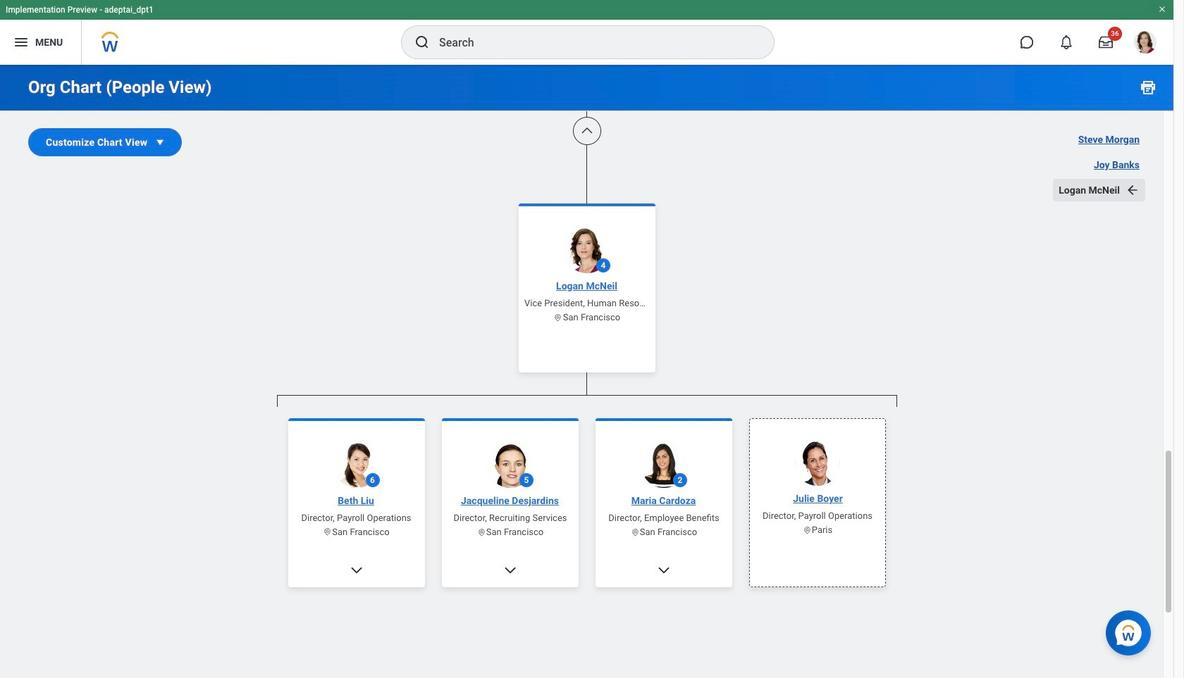 Task type: locate. For each thing, give the bounding box(es) containing it.
chevron down image
[[503, 564, 517, 578], [657, 564, 671, 578]]

caret down image
[[153, 135, 167, 149]]

1 horizontal spatial chevron down image
[[657, 564, 671, 578]]

main content
[[0, 0, 1174, 679]]

location image
[[554, 313, 563, 322], [803, 526, 812, 535], [323, 528, 332, 537], [477, 528, 486, 537], [630, 528, 640, 537]]

banner
[[0, 0, 1174, 65]]

close environment banner image
[[1158, 5, 1167, 13]]

arrow left image
[[1126, 183, 1140, 197]]

0 horizontal spatial chevron down image
[[503, 564, 517, 578]]

Search Workday  search field
[[439, 27, 745, 58]]

justify image
[[13, 34, 30, 51]]

print org chart image
[[1140, 79, 1157, 96]]



Task type: describe. For each thing, give the bounding box(es) containing it.
chevron down image
[[349, 564, 363, 578]]

1 chevron down image from the left
[[503, 564, 517, 578]]

2 chevron down image from the left
[[657, 564, 671, 578]]

chevron up image
[[580, 124, 594, 138]]

search image
[[414, 34, 431, 51]]

notifications large image
[[1060, 35, 1074, 49]]

profile logan mcneil image
[[1134, 31, 1157, 56]]

inbox large image
[[1099, 35, 1113, 49]]

logan mcneil, logan mcneil, 4 direct reports element
[[277, 407, 897, 679]]



Task type: vqa. For each thing, say whether or not it's contained in the screenshot.
Security
no



